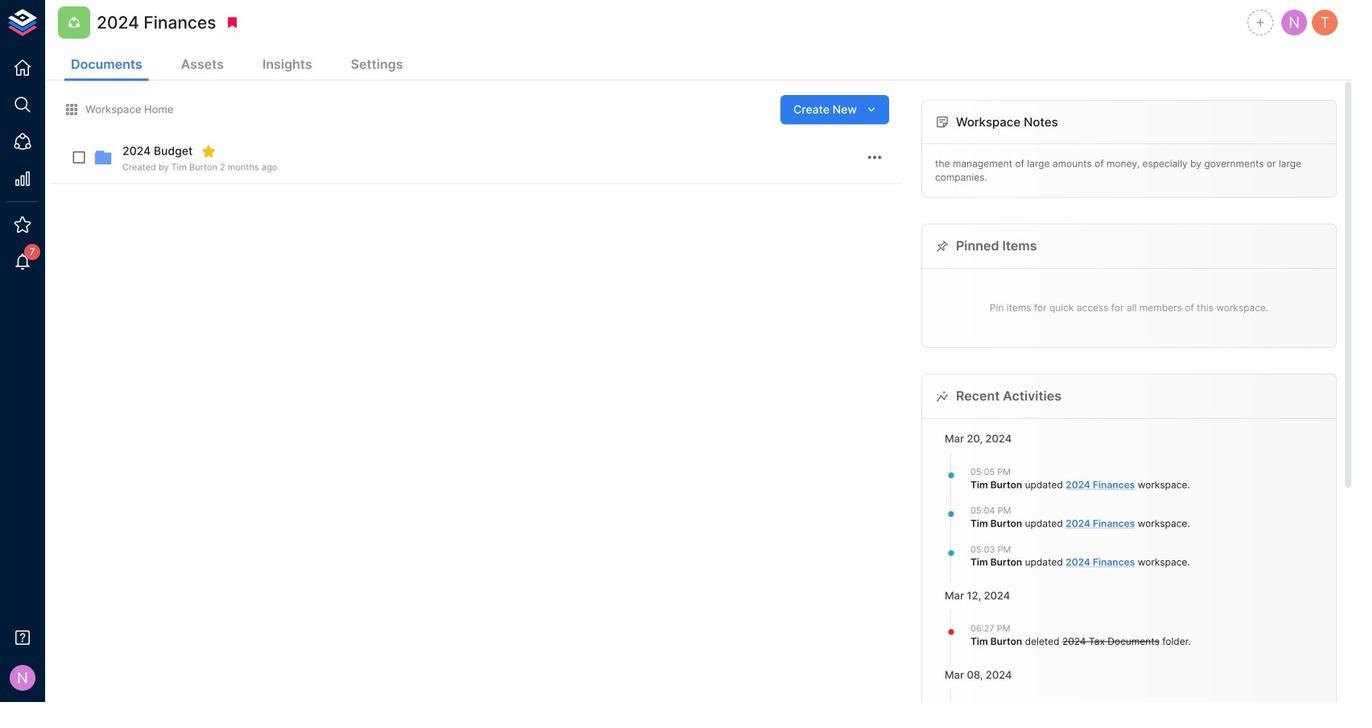 Task type: locate. For each thing, give the bounding box(es) containing it.
remove bookmark image
[[225, 15, 240, 30]]

remove favorite image
[[202, 144, 216, 159]]



Task type: vqa. For each thing, say whether or not it's contained in the screenshot.
your
no



